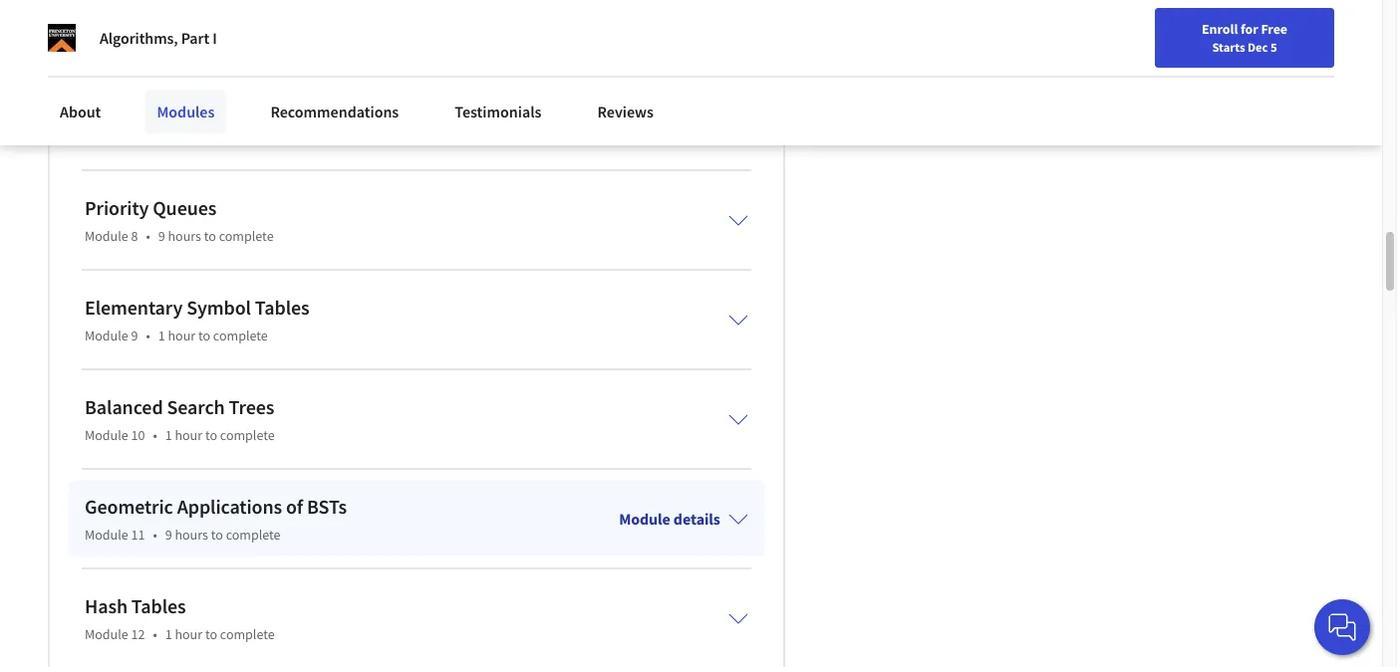 Task type: locate. For each thing, give the bounding box(es) containing it.
0 horizontal spatial tables
[[131, 594, 186, 619]]

1 vertical spatial hour
[[175, 427, 202, 445]]

hour inside balanced search trees module 10 • 1 hour to complete
[[175, 427, 202, 445]]

0 vertical spatial tables
[[255, 295, 310, 320]]

i
[[212, 28, 217, 48]]

9
[[158, 227, 165, 245], [131, 327, 138, 345], [165, 526, 172, 544]]

hour inside elementary symbol tables module 9 • 1 hour to complete
[[168, 327, 196, 345]]

details
[[674, 509, 720, 529]]

starts
[[1212, 39, 1245, 55]]

• right 8
[[146, 227, 150, 245]]

priority queues module 8 • 9 hours to complete
[[85, 195, 274, 245]]

hours down applications
[[175, 526, 208, 544]]

hour right 12
[[175, 626, 202, 644]]

9 right 8
[[158, 227, 165, 245]]

complete
[[219, 227, 274, 245], [213, 327, 268, 345], [220, 427, 275, 445], [226, 526, 281, 544], [220, 626, 275, 644]]

1 right 12
[[165, 626, 172, 644]]

tables
[[255, 295, 310, 320], [131, 594, 186, 619]]

0 vertical spatial 9
[[158, 227, 165, 245]]

to down search
[[205, 427, 217, 445]]

• inside balanced search trees module 10 • 1 hour to complete
[[153, 427, 157, 445]]

1 vertical spatial hours
[[175, 526, 208, 544]]

to inside elementary symbol tables module 9 • 1 hour to complete
[[198, 327, 210, 345]]

module left 8
[[85, 227, 128, 245]]

about
[[60, 102, 101, 122]]

to down the symbol
[[198, 327, 210, 345]]

tables inside elementary symbol tables module 9 • 1 hour to complete
[[255, 295, 310, 320]]

to right 12
[[205, 626, 217, 644]]

0 vertical spatial hour
[[168, 327, 196, 345]]

applications
[[177, 494, 282, 519]]

hour
[[168, 327, 196, 345], [175, 427, 202, 445], [175, 626, 202, 644]]

1 right 10 at the left of the page
[[165, 427, 172, 445]]

tables up 12
[[131, 594, 186, 619]]

geometric applications of bsts module 11 • 9 hours to complete
[[85, 494, 347, 544]]

to down queues
[[204, 227, 216, 245]]

to
[[204, 227, 216, 245], [198, 327, 210, 345], [205, 427, 217, 445], [211, 526, 223, 544], [205, 626, 217, 644]]

module inside priority queues module 8 • 9 hours to complete
[[85, 227, 128, 245]]

2 vertical spatial hour
[[175, 626, 202, 644]]

hash
[[85, 594, 128, 619]]

1 vertical spatial 1
[[165, 427, 172, 445]]

1 vertical spatial tables
[[131, 594, 186, 619]]

geometric
[[85, 494, 173, 519]]

0 vertical spatial hours
[[168, 227, 201, 245]]

hour inside "hash tables module 12 • 1 hour to complete"
[[175, 626, 202, 644]]

• right 12
[[153, 626, 157, 644]]

module
[[85, 227, 128, 245], [85, 327, 128, 345], [85, 427, 128, 445], [619, 509, 671, 529], [85, 526, 128, 544], [85, 626, 128, 644]]

1
[[158, 327, 165, 345], [165, 427, 172, 445], [165, 626, 172, 644]]

balanced
[[85, 395, 163, 420]]

1 down elementary
[[158, 327, 165, 345]]

module down the hash
[[85, 626, 128, 644]]

hour down the symbol
[[168, 327, 196, 345]]

balanced search trees module 10 • 1 hour to complete
[[85, 395, 275, 445]]

tables right the symbol
[[255, 295, 310, 320]]

5
[[1271, 39, 1277, 55]]

hour down search
[[175, 427, 202, 445]]

9 down elementary
[[131, 327, 138, 345]]

1 vertical spatial 9
[[131, 327, 138, 345]]

dec
[[1248, 39, 1268, 55]]

module left 10 at the left of the page
[[85, 427, 128, 445]]

1 inside elementary symbol tables module 9 • 1 hour to complete
[[158, 327, 165, 345]]

module left 11
[[85, 526, 128, 544]]

• inside elementary symbol tables module 9 • 1 hour to complete
[[146, 327, 150, 345]]

1 inside balanced search trees module 10 • 1 hour to complete
[[165, 427, 172, 445]]

search
[[167, 395, 225, 420]]

•
[[146, 227, 150, 245], [146, 327, 150, 345], [153, 427, 157, 445], [153, 526, 157, 544], [153, 626, 157, 644]]

module inside "hash tables module 12 • 1 hour to complete"
[[85, 626, 128, 644]]

hash tables module 12 • 1 hour to complete
[[85, 594, 275, 644]]

9 right 11
[[165, 526, 172, 544]]

to down applications
[[211, 526, 223, 544]]

• right 10 at the left of the page
[[153, 427, 157, 445]]

modules link
[[145, 90, 227, 134]]

reviews link
[[586, 90, 666, 134]]

2 vertical spatial 9
[[165, 526, 172, 544]]

2 vertical spatial 1
[[165, 626, 172, 644]]

complete inside "hash tables module 12 • 1 hour to complete"
[[220, 626, 275, 644]]

0 vertical spatial 1
[[158, 327, 165, 345]]

elementary
[[85, 295, 183, 320]]

hour for search
[[175, 427, 202, 445]]

• down elementary
[[146, 327, 150, 345]]

enroll for free starts dec 5
[[1202, 20, 1288, 55]]

hours
[[168, 227, 201, 245], [175, 526, 208, 544]]

hours down queues
[[168, 227, 201, 245]]

9 inside priority queues module 8 • 9 hours to complete
[[158, 227, 165, 245]]

module down elementary
[[85, 327, 128, 345]]

• right 11
[[153, 526, 157, 544]]

1 horizontal spatial tables
[[255, 295, 310, 320]]

to inside balanced search trees module 10 • 1 hour to complete
[[205, 427, 217, 445]]

bsts
[[307, 494, 347, 519]]

11
[[131, 526, 145, 544]]



Task type: describe. For each thing, give the bounding box(es) containing it.
modules
[[157, 102, 215, 122]]

tables inside "hash tables module 12 • 1 hour to complete"
[[131, 594, 186, 619]]

1 for elementary
[[158, 327, 165, 345]]

10
[[131, 427, 145, 445]]

hours inside priority queues module 8 • 9 hours to complete
[[168, 227, 201, 245]]

priority
[[85, 195, 149, 220]]

of
[[286, 494, 303, 519]]

algorithms,
[[100, 28, 178, 48]]

• inside geometric applications of bsts module 11 • 9 hours to complete
[[153, 526, 157, 544]]

enroll
[[1202, 20, 1238, 38]]

1 for balanced
[[165, 427, 172, 445]]

symbol
[[187, 295, 251, 320]]

free
[[1261, 20, 1288, 38]]

8
[[131, 227, 138, 245]]

hour for symbol
[[168, 327, 196, 345]]

testimonials
[[455, 102, 542, 122]]

9 inside geometric applications of bsts module 11 • 9 hours to complete
[[165, 526, 172, 544]]

module inside elementary symbol tables module 9 • 1 hour to complete
[[85, 327, 128, 345]]

trees
[[229, 395, 274, 420]]

algorithms, part i
[[100, 28, 217, 48]]

• inside "hash tables module 12 • 1 hour to complete"
[[153, 626, 157, 644]]

about link
[[48, 90, 113, 134]]

reviews
[[597, 102, 654, 122]]

recommendations
[[270, 102, 399, 122]]

princeton university image
[[48, 24, 76, 52]]

to inside geometric applications of bsts module 11 • 9 hours to complete
[[211, 526, 223, 544]]

9 inside elementary symbol tables module 9 • 1 hour to complete
[[131, 327, 138, 345]]

show notifications image
[[1189, 25, 1213, 49]]

testimonials link
[[443, 90, 554, 134]]

to inside priority queues module 8 • 9 hours to complete
[[204, 227, 216, 245]]

• inside priority queues module 8 • 9 hours to complete
[[146, 227, 150, 245]]

elementary symbol tables module 9 • 1 hour to complete
[[85, 295, 310, 345]]

module inside geometric applications of bsts module 11 • 9 hours to complete
[[85, 526, 128, 544]]

module left details
[[619, 509, 671, 529]]

12
[[131, 626, 145, 644]]

queues
[[153, 195, 217, 220]]

part
[[181, 28, 209, 48]]

hours inside geometric applications of bsts module 11 • 9 hours to complete
[[175, 526, 208, 544]]

module details
[[619, 509, 720, 529]]

complete inside elementary symbol tables module 9 • 1 hour to complete
[[213, 327, 268, 345]]

complete inside balanced search trees module 10 • 1 hour to complete
[[220, 427, 275, 445]]

chat with us image
[[1327, 612, 1359, 644]]

1 inside "hash tables module 12 • 1 hour to complete"
[[165, 626, 172, 644]]

for
[[1241, 20, 1259, 38]]

complete inside geometric applications of bsts module 11 • 9 hours to complete
[[226, 526, 281, 544]]

to inside "hash tables module 12 • 1 hour to complete"
[[205, 626, 217, 644]]

module inside balanced search trees module 10 • 1 hour to complete
[[85, 427, 128, 445]]

complete inside priority queues module 8 • 9 hours to complete
[[219, 227, 274, 245]]

coursera image
[[24, 16, 151, 48]]

recommendations link
[[259, 90, 411, 134]]



Task type: vqa. For each thing, say whether or not it's contained in the screenshot.
from in $42,000 USD tuition, plus applicable per semester fees* *Figures for tuition and fees represent currently approved or proposed amounts and may not be final. Actual tuition and fees are subject to change by the University of California as determined to be necessary or appropriate. Final approved tuition and fee levels may differ from the amounts presented.
no



